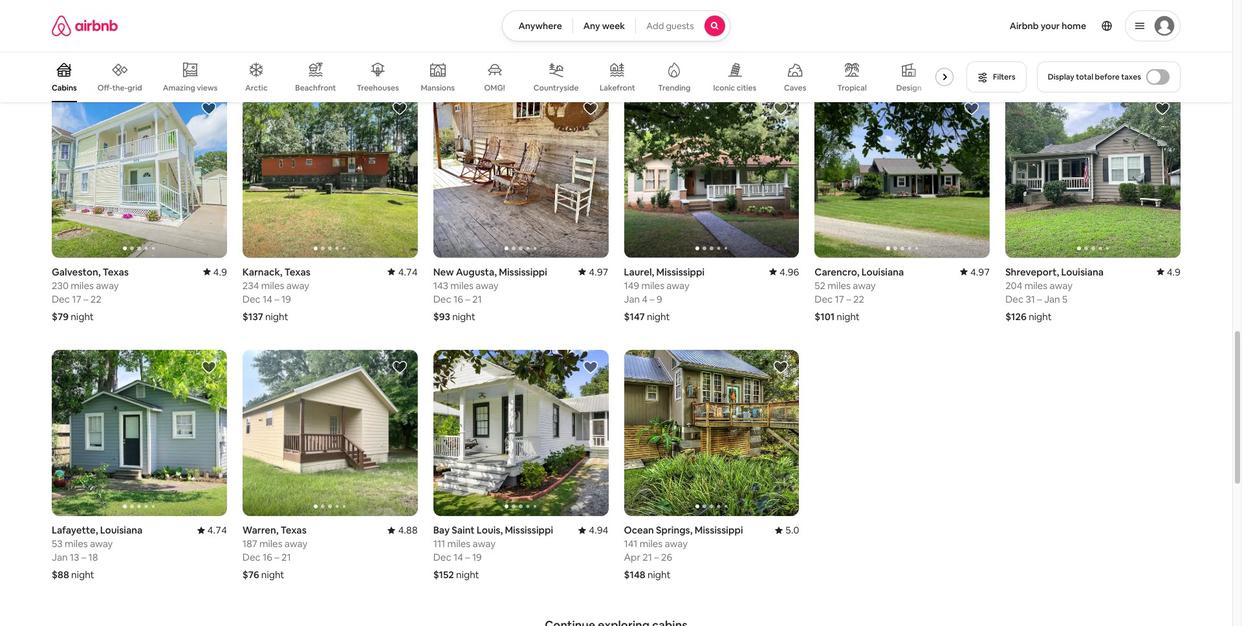 Task type: vqa. For each thing, say whether or not it's contained in the screenshot.
first 4.95 from right
yes



Task type: describe. For each thing, give the bounding box(es) containing it.
add to wishlist: bay saint louis, mississippi image
[[583, 360, 598, 375]]

4.88 out of 5 average rating image
[[388, 524, 418, 537]]

galveston, texas 229 miles away dec 18 – 23 $125 night
[[624, 7, 701, 64]]

4.74 for lafayette, louisiana 53 miles away jan 13 – 18 $88 night
[[208, 524, 227, 537]]

$93
[[433, 311, 450, 323]]

iconic
[[714, 83, 735, 93]]

126
[[1006, 21, 1021, 33]]

shreveport, louisiana 204 miles away dec 31 – jan 5 $126 night
[[1006, 266, 1104, 323]]

53
[[52, 538, 63, 550]]

4.88
[[398, 524, 418, 537]]

13
[[70, 552, 79, 564]]

dec for shreveport, louisiana 204 miles away dec 31 – jan 5 $126 night
[[1006, 293, 1024, 305]]

$187 night
[[815, 52, 861, 64]]

22 for carencro,
[[854, 293, 865, 305]]

boyce,
[[433, 7, 464, 20]]

dec for galveston, texas 229 miles away dec 18 – 23 $125 night
[[624, 35, 642, 47]]

saint
[[452, 524, 475, 537]]

miles for galveston, texas 230 miles away dec 17 – 22 $79 night
[[71, 279, 94, 292]]

dec for carencro, louisiana 52 miles away dec 17 – 22 $101 night
[[815, 293, 833, 305]]

away for galveston, texas 229 miles away dec 18 – 23 $125 night
[[668, 21, 691, 33]]

amazing
[[163, 83, 195, 93]]

4.94
[[589, 524, 609, 537]]

miles for laurel, mississippi 149 miles away jan 4 – 9 $147 night
[[642, 279, 665, 292]]

night inside lafayette, louisiana 53 miles away jan 13 – 18 $88 night
[[71, 569, 94, 581]]

airbnb your home
[[1010, 20, 1087, 32]]

group for ocean springs, mississippi
[[624, 350, 800, 517]]

away for lafayette, louisiana 53 miles away jan 13 – 18 $88 night
[[90, 538, 113, 550]]

night inside 'new augusta, mississippi 143 miles away dec 16 – 21 $93 night'
[[453, 311, 476, 323]]

amazing views
[[163, 83, 218, 93]]

230
[[52, 279, 69, 292]]

profile element
[[746, 0, 1181, 52]]

miles for shreveport, louisiana 204 miles away dec 31 – jan 5 $126 night
[[1025, 279, 1048, 292]]

filters
[[994, 72, 1016, 82]]

4
[[642, 293, 648, 305]]

add to wishlist: lafayette, louisiana image
[[201, 360, 217, 375]]

away for galveston, texas 239 miles away dec 14 – 19 $470 night
[[96, 21, 119, 33]]

group for warren, texas
[[243, 350, 418, 517]]

14 inside bay saint louis, mississippi 111 miles away dec 14 – 19 $152 night
[[454, 552, 463, 564]]

miles for lafayette, louisiana 53 miles away jan 13 – 18 $88 night
[[65, 538, 88, 550]]

the-
[[112, 83, 128, 93]]

omg!
[[485, 83, 505, 93]]

group for shreveport, louisiana
[[1006, 92, 1243, 258]]

add to wishlist: laurel, mississippi image
[[774, 101, 789, 117]]

night right the $187
[[838, 52, 861, 64]]

5
[[1063, 293, 1068, 305]]

night inside warren, texas 187 miles away dec 16 – 21 $76 night
[[261, 569, 284, 581]]

any
[[584, 20, 601, 32]]

52
[[815, 279, 826, 292]]

4.97 out of 5 average rating image
[[961, 266, 990, 278]]

filters button
[[967, 61, 1027, 93]]

4.9 for shreveport, louisiana 204 miles away dec 31 – jan 5 $126 night
[[1167, 266, 1181, 278]]

away inside bay saint louis, mississippi 111 miles away dec 14 – 19 $152 night
[[473, 538, 496, 550]]

$152
[[433, 569, 454, 581]]

19 for karnack,
[[282, 293, 291, 305]]

louisiana for 204 miles away
[[1062, 266, 1104, 278]]

off-the-grid
[[98, 83, 142, 93]]

dec for warren, texas 187 miles away dec 16 – 21 $76 night
[[243, 552, 261, 564]]

louis,
[[477, 524, 503, 537]]

night down boyce, louisiana 103 miles away
[[456, 52, 479, 64]]

$126
[[1006, 311, 1027, 323]]

103
[[433, 21, 449, 33]]

galveston, texas 239 miles away dec 14 – 19 $470 night
[[52, 7, 129, 64]]

warren, texas 187 miles away dec 16 – 21 $76 night
[[243, 524, 308, 581]]

– for galveston, texas 230 miles away dec 17 – 22 $79 night
[[83, 293, 88, 305]]

126 miles away
[[1006, 21, 1071, 33]]

$76
[[243, 569, 259, 581]]

ocean springs, mississippi 141 miles away apr 21 – 26 $148 night
[[624, 524, 743, 581]]

dec inside 'new augusta, mississippi 143 miles away dec 16 – 21 $93 night'
[[433, 293, 452, 305]]

mansions
[[421, 83, 455, 93]]

26
[[662, 552, 673, 564]]

show map
[[587, 579, 631, 591]]

miles for carencro, louisiana 52 miles away dec 17 – 22 $101 night
[[828, 279, 851, 292]]

miles for karnack, texas 234 miles away dec 14 – 19 $137 night
[[261, 279, 284, 292]]

total
[[1077, 72, 1094, 82]]

miles inside 'new augusta, mississippi 143 miles away dec 16 – 21 $93 night'
[[451, 279, 474, 292]]

111
[[433, 538, 446, 550]]

springs,
[[656, 524, 693, 537]]

4.97 out of 5 average rating image
[[579, 266, 609, 278]]

iconic cities
[[714, 83, 757, 93]]

– for karnack, texas 234 miles away dec 14 – 19 $137 night
[[275, 293, 279, 305]]

add to wishlist: carencro, louisiana image
[[965, 101, 980, 117]]

arctic
[[245, 83, 268, 93]]

add guests button
[[636, 10, 731, 41]]

beachfront
[[295, 83, 336, 93]]

17 for $79
[[72, 293, 81, 305]]

any week
[[584, 20, 625, 32]]

9
[[657, 293, 663, 305]]

texas for galveston, texas 230 miles away dec 17 – 22 $79 night
[[103, 266, 129, 278]]

karnack,
[[243, 266, 283, 278]]

night right $120
[[1029, 52, 1053, 64]]

night inside galveston, texas 239 miles away dec 14 – 19 $470 night
[[76, 52, 99, 64]]

night inside bay saint louis, mississippi 111 miles away dec 14 – 19 $152 night
[[456, 569, 479, 581]]

$90 night
[[243, 52, 285, 64]]

$88
[[52, 569, 69, 581]]

airbnb your home link
[[1002, 12, 1095, 39]]

away for warren, texas 187 miles away dec 16 – 21 $76 night
[[285, 538, 308, 550]]

show
[[587, 579, 610, 591]]

5.0 out of 5 average rating image
[[775, 524, 800, 537]]

miles inside bay saint louis, mississippi 111 miles away dec 14 – 19 $152 night
[[448, 538, 471, 550]]

239
[[52, 21, 68, 33]]

23
[[663, 35, 674, 47]]

grid
[[128, 83, 142, 93]]

display total before taxes
[[1048, 72, 1142, 82]]

galveston, for 229
[[624, 7, 673, 20]]

carencro, louisiana 52 miles away dec 17 – 22 $101 night
[[815, 266, 904, 323]]

– for galveston, texas 229 miles away dec 18 – 23 $125 night
[[656, 35, 661, 47]]

$148
[[624, 569, 646, 581]]

4.94 out of 5 average rating image
[[579, 524, 609, 537]]

week
[[602, 20, 625, 32]]

group for lafayette, louisiana
[[52, 350, 227, 517]]

warren,
[[243, 524, 279, 537]]

group for bay saint louis, mississippi
[[433, 350, 609, 517]]

lafayette, louisiana 53 miles away jan 13 – 18 $88 night
[[52, 524, 143, 581]]

away for karnack, texas 234 miles away dec 14 – 19 $137 night
[[287, 279, 309, 292]]

map
[[612, 579, 631, 591]]

16 inside warren, texas 187 miles away dec 16 – 21 $76 night
[[263, 552, 273, 564]]

louisiana for 103 miles away
[[466, 7, 508, 20]]

carencro,
[[815, 266, 860, 278]]

texas for galveston, texas 229 miles away dec 18 – 23 $125 night
[[675, 7, 701, 20]]

4.95 out of 5 average rating image
[[579, 7, 609, 20]]

jan inside 'shreveport, louisiana 204 miles away dec 31 – jan 5 $126 night'
[[1045, 293, 1061, 305]]

5.0
[[786, 524, 800, 537]]

miles inside the ocean springs, mississippi 141 miles away apr 21 – 26 $148 night
[[640, 538, 663, 550]]

augusta,
[[456, 266, 497, 278]]

group for karnack, texas
[[243, 92, 418, 258]]

– for warren, texas 187 miles away dec 16 – 21 $76 night
[[275, 552, 280, 564]]

miles for boyce, louisiana 103 miles away
[[451, 21, 474, 33]]

lakefront
[[600, 83, 636, 93]]

4.74 out of 5 average rating image for lafayette, louisiana 53 miles away jan 13 – 18 $88 night
[[197, 524, 227, 537]]

caves
[[784, 83, 807, 93]]

views
[[197, 83, 218, 93]]

away inside the ocean springs, mississippi 141 miles away apr 21 – 26 $148 night
[[665, 538, 688, 550]]

jan for 4.96
[[624, 293, 640, 305]]

anywhere
[[519, 20, 562, 32]]

234
[[243, 279, 259, 292]]

$470
[[52, 52, 74, 64]]

$79
[[52, 311, 69, 323]]

21 inside the ocean springs, mississippi 141 miles away apr 21 – 26 $148 night
[[643, 552, 652, 564]]

night inside carencro, louisiana 52 miles away dec 17 – 22 $101 night
[[837, 311, 860, 323]]

night inside 'shreveport, louisiana 204 miles away dec 31 – jan 5 $126 night'
[[1029, 311, 1052, 323]]

countryside
[[534, 83, 579, 93]]



Task type: locate. For each thing, give the bounding box(es) containing it.
night down 31
[[1029, 311, 1052, 323]]

add to wishlist: karnack, texas image
[[392, 101, 408, 117]]

2 vertical spatial 19
[[472, 552, 482, 564]]

miles for warren, texas 187 miles away dec 16 – 21 $76 night
[[259, 538, 283, 550]]

dec for galveston, texas 239 miles away dec 14 – 19 $470 night
[[52, 35, 70, 47]]

galveston, up the add
[[624, 7, 673, 20]]

miles inside lafayette, louisiana 53 miles away jan 13 – 18 $88 night
[[65, 538, 88, 550]]

1 vertical spatial 4.74 out of 5 average rating image
[[197, 524, 227, 537]]

1 horizontal spatial 21
[[472, 293, 482, 305]]

texas
[[103, 7, 129, 20], [675, 7, 701, 20], [103, 266, 129, 278], [285, 266, 311, 278], [281, 524, 307, 537]]

$120
[[1006, 52, 1027, 64]]

22
[[90, 293, 101, 305], [854, 293, 865, 305]]

away for laurel, mississippi 149 miles away jan 4 – 9 $147 night
[[667, 279, 690, 292]]

dec down 229
[[624, 35, 642, 47]]

19 for galveston,
[[91, 35, 100, 47]]

141
[[624, 538, 638, 550]]

jan for 4.74
[[52, 552, 68, 564]]

4.9 out of 5 average rating image
[[1157, 266, 1181, 278]]

1 horizontal spatial 4.74
[[398, 266, 418, 278]]

cities
[[737, 83, 757, 93]]

group for display total before taxes
[[52, 52, 959, 102]]

jan inside laurel, mississippi 149 miles away jan 4 – 9 $147 night
[[624, 293, 640, 305]]

apr
[[624, 552, 641, 564]]

1 22 from the left
[[90, 293, 101, 305]]

before
[[1096, 72, 1120, 82]]

1 horizontal spatial 4.74 out of 5 average rating image
[[388, 266, 418, 278]]

16 down "warren,"
[[263, 552, 273, 564]]

– inside bay saint louis, mississippi 111 miles away dec 14 – 19 $152 night
[[465, 552, 470, 564]]

louisiana inside lafayette, louisiana 53 miles away jan 13 – 18 $88 night
[[100, 524, 143, 537]]

mississippi right springs,
[[695, 524, 743, 537]]

0 vertical spatial 14
[[72, 35, 82, 47]]

1 horizontal spatial jan
[[624, 293, 640, 305]]

17 inside carencro, louisiana 52 miles away dec 17 – 22 $101 night
[[835, 293, 845, 305]]

away for shreveport, louisiana 204 miles away dec 31 – jan 5 $126 night
[[1050, 279, 1073, 292]]

18
[[645, 35, 654, 47], [88, 552, 98, 564]]

night right $137
[[265, 311, 288, 323]]

miles inside warren, texas 187 miles away dec 16 – 21 $76 night
[[259, 538, 283, 550]]

4.97 for carencro, louisiana 52 miles away dec 17 – 22 $101 night
[[971, 266, 990, 278]]

group for new augusta, mississippi
[[433, 92, 609, 258]]

1 horizontal spatial 16
[[454, 293, 463, 305]]

dec inside warren, texas 187 miles away dec 16 – 21 $76 night
[[243, 552, 261, 564]]

18 right 13 at the bottom left
[[88, 552, 98, 564]]

4.74 out of 5 average rating image left "warren,"
[[197, 524, 227, 537]]

1 vertical spatial 14
[[263, 293, 273, 305]]

cabins
[[52, 83, 77, 93]]

$125 night
[[433, 52, 479, 64]]

design
[[897, 83, 922, 93]]

1 horizontal spatial 19
[[282, 293, 291, 305]]

laurel,
[[624, 266, 655, 278]]

– inside lafayette, louisiana 53 miles away jan 13 – 18 $88 night
[[81, 552, 86, 564]]

group for laurel, mississippi
[[624, 92, 800, 258]]

4.95 for 103 miles away
[[589, 7, 609, 20]]

2 4.95 from the left
[[1162, 7, 1181, 20]]

0 horizontal spatial 4.74 out of 5 average rating image
[[197, 524, 227, 537]]

22 for galveston,
[[90, 293, 101, 305]]

1 horizontal spatial 4.97
[[971, 266, 990, 278]]

miles inside boyce, louisiana 103 miles away
[[451, 21, 474, 33]]

$137
[[243, 311, 263, 323]]

guests
[[666, 20, 694, 32]]

night right $90
[[262, 52, 285, 64]]

4.95 for 126 miles away
[[1162, 7, 1181, 20]]

4.97 left shreveport, at the top right of the page
[[971, 266, 990, 278]]

4.97 left laurel,
[[589, 266, 609, 278]]

16 inside 'new augusta, mississippi 143 miles away dec 16 – 21 $93 night'
[[454, 293, 463, 305]]

shreveport,
[[1006, 266, 1060, 278]]

boyce, louisiana 103 miles away
[[433, 7, 508, 33]]

group for carencro, louisiana
[[815, 92, 990, 258]]

21 inside 'new augusta, mississippi 143 miles away dec 16 – 21 $93 night'
[[472, 293, 482, 305]]

away
[[96, 21, 119, 33], [668, 21, 691, 33], [476, 21, 499, 33], [1048, 21, 1071, 33], [96, 279, 119, 292], [287, 279, 309, 292], [667, 279, 690, 292], [853, 279, 876, 292], [476, 279, 499, 292], [1050, 279, 1073, 292], [90, 538, 113, 550], [285, 538, 308, 550], [665, 538, 688, 550], [473, 538, 496, 550]]

2 4.97 from the left
[[589, 266, 609, 278]]

texas inside warren, texas 187 miles away dec 16 – 21 $76 night
[[281, 524, 307, 537]]

away inside warren, texas 187 miles away dec 16 – 21 $76 night
[[285, 538, 308, 550]]

187
[[243, 538, 257, 550]]

4.95 out of 5 average rating image
[[1151, 7, 1181, 20]]

add to wishlist: galveston, texas image
[[201, 101, 217, 117]]

galveston, texas 230 miles away dec 17 – 22 $79 night
[[52, 266, 129, 323]]

any week button
[[573, 10, 636, 41]]

away inside galveston, texas 239 miles away dec 14 – 19 $470 night
[[96, 21, 119, 33]]

dec down 204 on the right top
[[1006, 293, 1024, 305]]

away inside galveston, texas 230 miles away dec 17 – 22 $79 night
[[96, 279, 119, 292]]

14 for 234
[[263, 293, 273, 305]]

dec inside galveston, texas 229 miles away dec 18 – 23 $125 night
[[624, 35, 642, 47]]

2 vertical spatial 14
[[454, 552, 463, 564]]

1 horizontal spatial 14
[[263, 293, 273, 305]]

$147
[[624, 311, 645, 323]]

18 down the add
[[645, 35, 654, 47]]

0 vertical spatial 4.74
[[398, 266, 418, 278]]

1 horizontal spatial 17
[[835, 293, 845, 305]]

4.74 out of 5 average rating image left "new" on the top of the page
[[388, 266, 418, 278]]

0 horizontal spatial 22
[[90, 293, 101, 305]]

galveston, inside galveston, texas 229 miles away dec 18 – 23 $125 night
[[624, 7, 673, 20]]

18 inside galveston, texas 229 miles away dec 18 – 23 $125 night
[[645, 35, 654, 47]]

night right $470 at the top left of the page
[[76, 52, 99, 64]]

miles inside the karnack, texas 234 miles away dec 14 – 19 $137 night
[[261, 279, 284, 292]]

louisiana inside 'shreveport, louisiana 204 miles away dec 31 – jan 5 $126 night'
[[1062, 266, 1104, 278]]

away for boyce, louisiana 103 miles away
[[476, 21, 499, 33]]

louisiana right lafayette,
[[100, 524, 143, 537]]

– inside galveston, texas 230 miles away dec 17 – 22 $79 night
[[83, 293, 88, 305]]

2 22 from the left
[[854, 293, 865, 305]]

galveston, up 239
[[52, 7, 101, 20]]

away for carencro, louisiana 52 miles away dec 17 – 22 $101 night
[[853, 279, 876, 292]]

31
[[1026, 293, 1036, 305]]

new
[[433, 266, 454, 278]]

mississippi inside bay saint louis, mississippi 111 miles away dec 14 – 19 $152 night
[[505, 524, 554, 537]]

2 horizontal spatial 19
[[472, 552, 482, 564]]

add to wishlist: shreveport, louisiana image
[[1155, 101, 1171, 117]]

texas inside the karnack, texas 234 miles away dec 14 – 19 $137 night
[[285, 266, 311, 278]]

night down 9
[[647, 311, 670, 323]]

galveston,
[[52, 7, 101, 20], [624, 7, 673, 20], [52, 266, 101, 278]]

anywhere button
[[503, 10, 573, 41]]

0 vertical spatial 18
[[645, 35, 654, 47]]

dec inside 'shreveport, louisiana 204 miles away dec 31 – jan 5 $126 night'
[[1006, 293, 1024, 305]]

add
[[647, 20, 664, 32]]

0 vertical spatial 16
[[454, 293, 463, 305]]

$125 down 229
[[624, 52, 645, 64]]

away inside lafayette, louisiana 53 miles away jan 13 – 18 $88 night
[[90, 538, 113, 550]]

$125 up mansions
[[433, 52, 454, 64]]

dec inside carencro, louisiana 52 miles away dec 17 – 22 $101 night
[[815, 293, 833, 305]]

galveston, inside galveston, texas 239 miles away dec 14 – 19 $470 night
[[52, 7, 101, 20]]

texas inside galveston, texas 239 miles away dec 14 – 19 $470 night
[[103, 7, 129, 20]]

16
[[454, 293, 463, 305], [263, 552, 273, 564]]

texas for warren, texas 187 miles away dec 16 – 21 $76 night
[[281, 524, 307, 537]]

$125 inside galveston, texas 229 miles away dec 18 – 23 $125 night
[[624, 52, 645, 64]]

dec down the 234
[[243, 293, 261, 305]]

2 4.9 from the left
[[1167, 266, 1181, 278]]

home
[[1062, 20, 1087, 32]]

4.74
[[398, 266, 418, 278], [208, 524, 227, 537]]

show map button
[[574, 570, 659, 601]]

2 horizontal spatial 21
[[643, 552, 652, 564]]

galveston, for 230
[[52, 266, 101, 278]]

0 horizontal spatial $125
[[433, 52, 454, 64]]

new augusta, mississippi 143 miles away dec 16 – 21 $93 night
[[433, 266, 548, 323]]

1 vertical spatial 16
[[263, 552, 273, 564]]

0 horizontal spatial 4.95
[[589, 7, 609, 20]]

1 17 from the left
[[72, 293, 81, 305]]

miles inside galveston, texas 229 miles away dec 18 – 23 $125 night
[[643, 21, 666, 33]]

karnack, texas 234 miles away dec 14 – 19 $137 night
[[243, 266, 311, 323]]

away inside 'shreveport, louisiana 204 miles away dec 31 – jan 5 $126 night'
[[1050, 279, 1073, 292]]

dec inside bay saint louis, mississippi 111 miles away dec 14 – 19 $152 night
[[433, 552, 452, 564]]

4.74 out of 5 average rating image for karnack, texas 234 miles away dec 14 – 19 $137 night
[[388, 266, 418, 278]]

galveston, inside galveston, texas 230 miles away dec 17 – 22 $79 night
[[52, 266, 101, 278]]

0 vertical spatial 19
[[91, 35, 100, 47]]

away inside laurel, mississippi 149 miles away jan 4 – 9 $147 night
[[667, 279, 690, 292]]

4.96 out of 5 average rating image
[[770, 266, 800, 278]]

miles inside carencro, louisiana 52 miles away dec 17 – 22 $101 night
[[828, 279, 851, 292]]

miles inside 'shreveport, louisiana 204 miles away dec 31 – jan 5 $126 night'
[[1025, 279, 1048, 292]]

away for galveston, texas 230 miles away dec 17 – 22 $79 night
[[96, 279, 119, 292]]

away inside the karnack, texas 234 miles away dec 14 – 19 $137 night
[[287, 279, 309, 292]]

night inside laurel, mississippi 149 miles away jan 4 – 9 $147 night
[[647, 311, 670, 323]]

treehouses
[[357, 83, 399, 93]]

22 inside carencro, louisiana 52 miles away dec 17 – 22 $101 night
[[854, 293, 865, 305]]

dec inside the karnack, texas 234 miles away dec 14 – 19 $137 night
[[243, 293, 261, 305]]

$90
[[243, 52, 260, 64]]

0 horizontal spatial 4.9
[[213, 266, 227, 278]]

2 $125 from the left
[[433, 52, 454, 64]]

night right $79
[[71, 311, 94, 323]]

mississippi inside laurel, mississippi 149 miles away jan 4 – 9 $147 night
[[657, 266, 705, 278]]

0 horizontal spatial 14
[[72, 35, 82, 47]]

19 up the off-
[[91, 35, 100, 47]]

night down the 26
[[648, 569, 671, 581]]

2 horizontal spatial 14
[[454, 552, 463, 564]]

– inside the karnack, texas 234 miles away dec 14 – 19 $137 night
[[275, 293, 279, 305]]

None search field
[[503, 10, 731, 41]]

louisiana up 5
[[1062, 266, 1104, 278]]

0 vertical spatial 4.74 out of 5 average rating image
[[388, 266, 418, 278]]

texas for karnack, texas 234 miles away dec 14 – 19 $137 night
[[285, 266, 311, 278]]

your
[[1041, 20, 1060, 32]]

mississippi inside 'new augusta, mississippi 143 miles away dec 16 – 21 $93 night'
[[499, 266, 548, 278]]

add to wishlist: ocean springs, mississippi image
[[774, 360, 789, 375]]

– inside 'shreveport, louisiana 204 miles away dec 31 – jan 5 $126 night'
[[1038, 293, 1043, 305]]

149
[[624, 279, 640, 292]]

mississippi inside the ocean springs, mississippi 141 miles away apr 21 – 26 $148 night
[[695, 524, 743, 537]]

4.97 for new augusta, mississippi 143 miles away dec 16 – 21 $93 night
[[589, 266, 609, 278]]

1 horizontal spatial 18
[[645, 35, 654, 47]]

0 horizontal spatial 19
[[91, 35, 100, 47]]

– for laurel, mississippi 149 miles away jan 4 – 9 $147 night
[[650, 293, 655, 305]]

0 horizontal spatial jan
[[52, 552, 68, 564]]

14 inside galveston, texas 239 miles away dec 14 – 19 $470 night
[[72, 35, 82, 47]]

miles for galveston, texas 239 miles away dec 14 – 19 $470 night
[[70, 21, 94, 33]]

mississippi right augusta,
[[499, 266, 548, 278]]

– inside 'new augusta, mississippi 143 miles away dec 16 – 21 $93 night'
[[465, 293, 470, 305]]

19 down karnack,
[[282, 293, 291, 305]]

group containing off-the-grid
[[52, 52, 959, 102]]

none search field containing anywhere
[[503, 10, 731, 41]]

19 inside the karnack, texas 234 miles away dec 14 – 19 $137 night
[[282, 293, 291, 305]]

$125
[[624, 52, 645, 64], [433, 52, 454, 64]]

jan left 4
[[624, 293, 640, 305]]

1 horizontal spatial 4.95
[[1162, 7, 1181, 20]]

1 vertical spatial 19
[[282, 293, 291, 305]]

14 up $470 at the top left of the page
[[72, 35, 82, 47]]

dec inside galveston, texas 239 miles away dec 14 – 19 $470 night
[[52, 35, 70, 47]]

add to wishlist: new augusta, mississippi image
[[583, 101, 598, 117]]

lafayette,
[[52, 524, 98, 537]]

dec down 111
[[433, 552, 452, 564]]

mississippi right 'louis,'
[[505, 524, 554, 537]]

21 inside warren, texas 187 miles away dec 16 – 21 $76 night
[[282, 552, 291, 564]]

miles inside galveston, texas 239 miles away dec 14 – 19 $470 night
[[70, 21, 94, 33]]

143
[[433, 279, 449, 292]]

1 horizontal spatial $125
[[624, 52, 645, 64]]

2 17 from the left
[[835, 293, 845, 305]]

16 down "new" on the top of the page
[[454, 293, 463, 305]]

laurel, mississippi 149 miles away jan 4 – 9 $147 night
[[624, 266, 705, 323]]

mississippi up 9
[[657, 266, 705, 278]]

17 inside galveston, texas 230 miles away dec 17 – 22 $79 night
[[72, 293, 81, 305]]

dec down 187
[[243, 552, 261, 564]]

night down 13 at the bottom left
[[71, 569, 94, 581]]

louisiana right carencro,
[[862, 266, 904, 278]]

–
[[84, 35, 89, 47], [656, 35, 661, 47], [83, 293, 88, 305], [275, 293, 279, 305], [650, 293, 655, 305], [847, 293, 852, 305], [465, 293, 470, 305], [1038, 293, 1043, 305], [81, 552, 86, 564], [275, 552, 280, 564], [655, 552, 659, 564], [465, 552, 470, 564]]

4.9 for galveston, texas 230 miles away dec 17 – 22 $79 night
[[213, 266, 227, 278]]

add to wishlist: warren, texas image
[[392, 360, 408, 375]]

tropical
[[838, 83, 867, 93]]

19 inside galveston, texas 239 miles away dec 14 – 19 $470 night
[[91, 35, 100, 47]]

louisiana right boyce,
[[466, 7, 508, 20]]

galveston, up 230
[[52, 266, 101, 278]]

texas inside galveston, texas 229 miles away dec 18 – 23 $125 night
[[675, 7, 701, 20]]

14 for 239
[[72, 35, 82, 47]]

– for lafayette, louisiana 53 miles away jan 13 – 18 $88 night
[[81, 552, 86, 564]]

jan
[[624, 293, 640, 305], [1045, 293, 1061, 305], [52, 552, 68, 564]]

1 horizontal spatial 22
[[854, 293, 865, 305]]

texas for galveston, texas 239 miles away dec 14 – 19 $470 night
[[103, 7, 129, 20]]

– inside warren, texas 187 miles away dec 16 – 21 $76 night
[[275, 552, 280, 564]]

texas inside galveston, texas 230 miles away dec 17 – 22 $79 night
[[103, 266, 129, 278]]

– inside the ocean springs, mississippi 141 miles away apr 21 – 26 $148 night
[[655, 552, 659, 564]]

$187
[[815, 52, 836, 64]]

14 up $137
[[263, 293, 273, 305]]

louisiana inside boyce, louisiana 103 miles away
[[466, 7, 508, 20]]

4.74 out of 5 average rating image
[[388, 266, 418, 278], [197, 524, 227, 537]]

– for carencro, louisiana 52 miles away dec 17 – 22 $101 night
[[847, 293, 852, 305]]

dec for karnack, texas 234 miles away dec 14 – 19 $137 night
[[243, 293, 261, 305]]

4.74 for karnack, texas 234 miles away dec 14 – 19 $137 night
[[398, 266, 418, 278]]

14
[[72, 35, 82, 47], [263, 293, 273, 305], [454, 552, 463, 564]]

jan left 5
[[1045, 293, 1061, 305]]

taxes
[[1122, 72, 1142, 82]]

away inside galveston, texas 229 miles away dec 18 – 23 $125 night
[[668, 21, 691, 33]]

1 horizontal spatial 4.9
[[1167, 266, 1181, 278]]

display
[[1048, 72, 1075, 82]]

away inside 'new augusta, mississippi 143 miles away dec 16 – 21 $93 night'
[[476, 279, 499, 292]]

miles inside laurel, mississippi 149 miles away jan 4 – 9 $147 night
[[642, 279, 665, 292]]

– for shreveport, louisiana 204 miles away dec 31 – jan 5 $126 night
[[1038, 293, 1043, 305]]

229
[[624, 21, 641, 33]]

airbnb
[[1010, 20, 1039, 32]]

away inside boyce, louisiana 103 miles away
[[476, 21, 499, 33]]

night down 23
[[647, 52, 670, 64]]

0 horizontal spatial 4.97
[[589, 266, 609, 278]]

off-
[[98, 83, 112, 93]]

louisiana for 53 miles away
[[100, 524, 143, 537]]

group
[[52, 52, 959, 102], [52, 92, 227, 258], [243, 92, 418, 258], [433, 92, 609, 258], [624, 92, 800, 258], [815, 92, 990, 258], [1006, 92, 1243, 258], [52, 350, 227, 517], [243, 350, 418, 517], [433, 350, 609, 517], [624, 350, 800, 517]]

jan inside lafayette, louisiana 53 miles away jan 13 – 18 $88 night
[[52, 552, 68, 564]]

4.9
[[213, 266, 227, 278], [1167, 266, 1181, 278]]

– inside laurel, mississippi 149 miles away jan 4 – 9 $147 night
[[650, 293, 655, 305]]

19 inside bay saint louis, mississippi 111 miles away dec 14 – 19 $152 night
[[472, 552, 482, 564]]

night right $93
[[453, 311, 476, 323]]

14 up $152
[[454, 552, 463, 564]]

1 vertical spatial 4.74
[[208, 524, 227, 537]]

away inside carencro, louisiana 52 miles away dec 17 – 22 $101 night
[[853, 279, 876, 292]]

1 $125 from the left
[[624, 52, 645, 64]]

group for galveston, texas
[[52, 92, 227, 258]]

louisiana for 52 miles away
[[862, 266, 904, 278]]

jan down 53
[[52, 552, 68, 564]]

2 horizontal spatial jan
[[1045, 293, 1061, 305]]

– inside galveston, texas 239 miles away dec 14 – 19 $470 night
[[84, 35, 89, 47]]

night right $76
[[261, 569, 284, 581]]

trending
[[658, 83, 691, 93]]

17 for $101
[[835, 293, 845, 305]]

1 vertical spatial 18
[[88, 552, 98, 564]]

19 down 'louis,'
[[472, 552, 482, 564]]

4.74 left "new" on the top of the page
[[398, 266, 418, 278]]

22 inside galveston, texas 230 miles away dec 17 – 22 $79 night
[[90, 293, 101, 305]]

– for galveston, texas 239 miles away dec 14 – 19 $470 night
[[84, 35, 89, 47]]

4.96
[[780, 266, 800, 278]]

– inside galveston, texas 229 miles away dec 18 – 23 $125 night
[[656, 35, 661, 47]]

miles inside galveston, texas 230 miles away dec 17 – 22 $79 night
[[71, 279, 94, 292]]

add guests
[[647, 20, 694, 32]]

1 4.97 from the left
[[971, 266, 990, 278]]

night inside the ocean springs, mississippi 141 miles away apr 21 – 26 $148 night
[[648, 569, 671, 581]]

0 horizontal spatial 17
[[72, 293, 81, 305]]

dec down 230
[[52, 293, 70, 305]]

– inside carencro, louisiana 52 miles away dec 17 – 22 $101 night
[[847, 293, 852, 305]]

4.74 left "warren,"
[[208, 524, 227, 537]]

louisiana inside carencro, louisiana 52 miles away dec 17 – 22 $101 night
[[862, 266, 904, 278]]

bay saint louis, mississippi 111 miles away dec 14 – 19 $152 night
[[433, 524, 554, 581]]

louisiana
[[466, 7, 508, 20], [862, 266, 904, 278], [1062, 266, 1104, 278], [100, 524, 143, 537]]

night inside galveston, texas 229 miles away dec 18 – 23 $125 night
[[647, 52, 670, 64]]

$101
[[815, 311, 835, 323]]

night inside galveston, texas 230 miles away dec 17 – 22 $79 night
[[71, 311, 94, 323]]

0 horizontal spatial 18
[[88, 552, 98, 564]]

4.97
[[971, 266, 990, 278], [589, 266, 609, 278]]

dec down 239
[[52, 35, 70, 47]]

galveston, for 239
[[52, 7, 101, 20]]

0 horizontal spatial 4.74
[[208, 524, 227, 537]]

dec down the 52
[[815, 293, 833, 305]]

17
[[72, 293, 81, 305], [835, 293, 845, 305]]

1 4.95 from the left
[[589, 7, 609, 20]]

miles for galveston, texas 229 miles away dec 18 – 23 $125 night
[[643, 21, 666, 33]]

dec down the 143
[[433, 293, 452, 305]]

dec inside galveston, texas 230 miles away dec 17 – 22 $79 night
[[52, 293, 70, 305]]

night right $152
[[456, 569, 479, 581]]

dec for galveston, texas 230 miles away dec 17 – 22 $79 night
[[52, 293, 70, 305]]

18 inside lafayette, louisiana 53 miles away jan 13 – 18 $88 night
[[88, 552, 98, 564]]

0 horizontal spatial 16
[[263, 552, 273, 564]]

14 inside the karnack, texas 234 miles away dec 14 – 19 $137 night
[[263, 293, 273, 305]]

night inside the karnack, texas 234 miles away dec 14 – 19 $137 night
[[265, 311, 288, 323]]

0 horizontal spatial 21
[[282, 552, 291, 564]]

1 4.9 from the left
[[213, 266, 227, 278]]

4.9 out of 5 average rating image
[[203, 266, 227, 278]]

night right $101
[[837, 311, 860, 323]]



